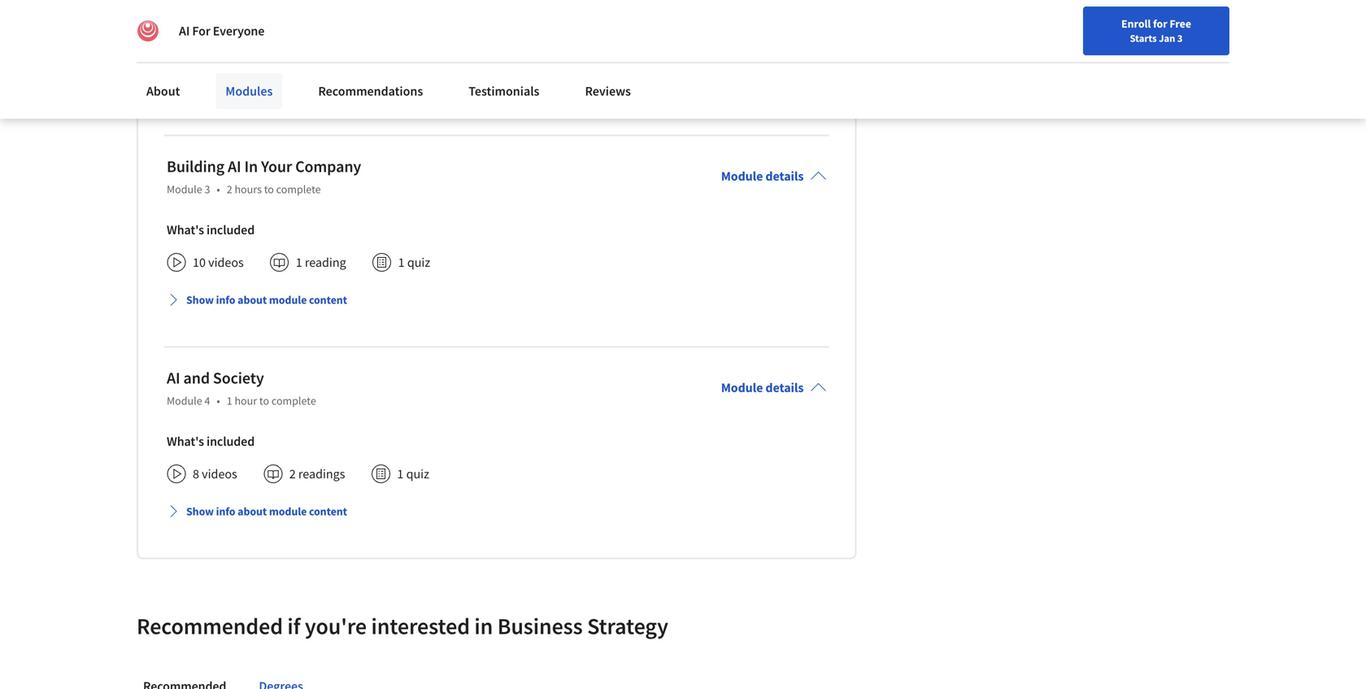 Task type: describe. For each thing, give the bounding box(es) containing it.
modules
[[226, 83, 273, 99]]

find your new career link
[[1125, 16, 1244, 37]]

find your new career
[[1134, 19, 1236, 33]]

hour
[[235, 394, 257, 408]]

ai for everyone
[[179, 23, 265, 39]]

4
[[205, 394, 210, 408]]

ai inside building ai in your company module 3 • 2 hours to complete
[[228, 156, 241, 177]]

videos for module
[[202, 466, 237, 482]]

• inside building ai in your company module 3 • 2 hours to complete
[[217, 182, 220, 197]]

module inside 'ai and society module 4 • 1 hour to complete'
[[167, 394, 202, 408]]

in
[[475, 612, 493, 640]]

1 quiz for ai and society
[[397, 466, 430, 482]]

career
[[1204, 19, 1236, 33]]

reviews link
[[576, 73, 641, 109]]

you're
[[305, 612, 367, 640]]

details for building ai in your company
[[766, 168, 804, 184]]

reading
[[305, 254, 346, 271]]

deeplearning.ai image
[[137, 20, 159, 42]]

find
[[1134, 19, 1155, 33]]

starts
[[1131, 32, 1157, 45]]

1 vertical spatial 2
[[289, 466, 296, 482]]

content for building ai in your company
[[309, 293, 347, 307]]

what's included for and
[[167, 433, 255, 450]]

to inside building ai in your company module 3 • 2 hours to complete
[[264, 182, 274, 197]]

1 inside 'ai and society module 4 • 1 hour to complete'
[[227, 394, 232, 408]]

to inside 'ai and society module 4 • 1 hour to complete'
[[259, 394, 269, 408]]

content for ai and society
[[309, 504, 347, 519]]

quiz for building ai in your company
[[407, 254, 431, 271]]

enroll
[[1122, 16, 1152, 31]]

show for your
[[186, 293, 214, 307]]

enroll for free starts jan 3
[[1122, 16, 1192, 45]]

info for your
[[216, 293, 236, 307]]

about for module
[[238, 504, 267, 519]]

show info about module content for company
[[186, 293, 347, 307]]

8
[[193, 466, 199, 482]]

testimonials
[[469, 83, 540, 99]]

quiz for ai and society
[[406, 466, 430, 482]]

show info about module content button for your
[[160, 285, 354, 315]]

everyone
[[213, 23, 265, 39]]

ai for and
[[167, 368, 180, 388]]

module inside building ai in your company module 3 • 2 hours to complete
[[167, 182, 202, 197]]

info for module
[[216, 504, 236, 519]]

for
[[192, 23, 210, 39]]

readings
[[299, 466, 345, 482]]

building
[[167, 156, 225, 177]]

3 inside enroll for free starts jan 3
[[1178, 32, 1183, 45]]

1 left reading
[[296, 254, 302, 271]]

testimonials link
[[459, 73, 550, 109]]

if
[[288, 612, 301, 640]]

recommendations
[[318, 83, 423, 99]]

recommended
[[137, 612, 283, 640]]



Task type: vqa. For each thing, say whether or not it's contained in the screenshot.
What is data analytics? dropdown button
no



Task type: locate. For each thing, give the bounding box(es) containing it.
10
[[193, 254, 206, 271]]

recommendation tabs tab list
[[137, 667, 1230, 689]]

2 • from the top
[[217, 394, 220, 408]]

2 inside building ai in your company module 3 • 2 hours to complete
[[227, 182, 232, 197]]

1 left the hour
[[227, 394, 232, 408]]

show down 8
[[186, 504, 214, 519]]

about
[[146, 83, 180, 99]]

what's included for ai
[[167, 222, 255, 238]]

complete
[[276, 182, 321, 197], [272, 394, 316, 408]]

what's included up the 10 videos
[[167, 222, 255, 238]]

content down 'readings'
[[309, 504, 347, 519]]

10 videos
[[193, 254, 244, 271]]

1 module details from the top
[[721, 168, 804, 184]]

0 vertical spatial videos
[[208, 254, 244, 271]]

free
[[1170, 16, 1192, 31]]

1 vertical spatial module
[[269, 504, 307, 519]]

to
[[264, 182, 274, 197], [259, 394, 269, 408]]

0 vertical spatial about
[[238, 293, 267, 307]]

your
[[1157, 19, 1178, 33]]

• right 4
[[217, 394, 220, 408]]

2 vertical spatial ai
[[167, 368, 180, 388]]

ai left in
[[228, 156, 241, 177]]

1 vertical spatial what's included
[[167, 222, 255, 238]]

videos right 8
[[202, 466, 237, 482]]

included up modules
[[207, 10, 255, 27]]

info
[[216, 293, 236, 307], [216, 504, 236, 519]]

0 vertical spatial 3
[[1178, 32, 1183, 45]]

1 vertical spatial ai
[[228, 156, 241, 177]]

1 vertical spatial show info about module content
[[186, 504, 347, 519]]

1
[[296, 254, 302, 271], [398, 254, 405, 271], [227, 394, 232, 408], [397, 466, 404, 482]]

in
[[244, 156, 258, 177]]

ai left 'for'
[[179, 23, 190, 39]]

about
[[238, 293, 267, 307], [238, 504, 267, 519]]

2 readings
[[289, 466, 345, 482]]

1 included from the top
[[207, 10, 255, 27]]

modules link
[[216, 73, 283, 109]]

1 horizontal spatial 3
[[1178, 32, 1183, 45]]

1 right reading
[[398, 254, 405, 271]]

ai and society module 4 • 1 hour to complete
[[167, 368, 316, 408]]

2 what's included from the top
[[167, 222, 255, 238]]

0 horizontal spatial 2
[[227, 182, 232, 197]]

3 down building
[[205, 182, 210, 197]]

what's right deeplearning.ai image
[[167, 10, 204, 27]]

1 show from the top
[[186, 293, 214, 307]]

show info about module content button for module
[[160, 497, 354, 526]]

show down 10
[[186, 293, 214, 307]]

2 vertical spatial what's included
[[167, 433, 255, 450]]

3 what's included from the top
[[167, 433, 255, 450]]

show info about module content button down the 10 videos
[[160, 285, 354, 315]]

show info about module content down '2 readings'
[[186, 504, 347, 519]]

module details for ai and society
[[721, 380, 804, 396]]

module for in
[[269, 293, 307, 307]]

1 vertical spatial 3
[[205, 182, 210, 197]]

what's for building
[[167, 222, 204, 238]]

hours
[[235, 182, 262, 197]]

0 vertical spatial show
[[186, 293, 214, 307]]

0 vertical spatial module details
[[721, 168, 804, 184]]

videos for your
[[208, 254, 244, 271]]

what's included right deeplearning.ai image
[[167, 10, 255, 27]]

your
[[261, 156, 292, 177]]

0 vertical spatial ai
[[179, 23, 190, 39]]

1 vertical spatial complete
[[272, 394, 316, 408]]

module details for building ai in your company
[[721, 168, 804, 184]]

complete inside building ai in your company module 3 • 2 hours to complete
[[276, 182, 321, 197]]

module details
[[721, 168, 804, 184], [721, 380, 804, 396]]

business
[[498, 612, 583, 640]]

what's for ai
[[167, 433, 204, 450]]

3 what's from the top
[[167, 433, 204, 450]]

content
[[309, 293, 347, 307], [309, 504, 347, 519]]

1 vertical spatial content
[[309, 504, 347, 519]]

3 inside building ai in your company module 3 • 2 hours to complete
[[205, 182, 210, 197]]

show info about module content for 4
[[186, 504, 347, 519]]

1 vertical spatial videos
[[202, 466, 237, 482]]

1 about from the top
[[238, 293, 267, 307]]

ai
[[179, 23, 190, 39], [228, 156, 241, 177], [167, 368, 180, 388]]

included for and
[[207, 433, 255, 450]]

module
[[721, 168, 763, 184], [167, 182, 202, 197], [721, 380, 763, 396], [167, 394, 202, 408]]

1 vertical spatial show
[[186, 504, 214, 519]]

2 module from the top
[[269, 504, 307, 519]]

included
[[207, 10, 255, 27], [207, 222, 255, 238], [207, 433, 255, 450]]

videos right 10
[[208, 254, 244, 271]]

company
[[295, 156, 361, 177]]

jan
[[1159, 32, 1176, 45]]

0 vertical spatial included
[[207, 10, 255, 27]]

1 vertical spatial 1 quiz
[[397, 466, 430, 482]]

included for ai
[[207, 222, 255, 238]]

details
[[766, 168, 804, 184], [766, 380, 804, 396]]

for
[[1154, 16, 1168, 31]]

info down 8 videos
[[216, 504, 236, 519]]

1 vertical spatial about
[[238, 504, 267, 519]]

1 vertical spatial •
[[217, 394, 220, 408]]

content down reading
[[309, 293, 347, 307]]

1 module from the top
[[269, 293, 307, 307]]

show info about module content
[[186, 293, 347, 307], [186, 504, 347, 519]]

2 left 'readings'
[[289, 466, 296, 482]]

•
[[217, 182, 220, 197], [217, 394, 220, 408]]

2 module details from the top
[[721, 380, 804, 396]]

0 vertical spatial to
[[264, 182, 274, 197]]

info about module content element
[[167, 67, 827, 113]]

1 what's from the top
[[167, 10, 204, 27]]

8 videos
[[193, 466, 237, 482]]

1 vertical spatial module details
[[721, 380, 804, 396]]

show info about module content button down 8 videos
[[160, 497, 354, 526]]

0 vertical spatial module
[[269, 293, 307, 307]]

0 vertical spatial quiz
[[407, 254, 431, 271]]

1 show info about module content from the top
[[186, 293, 347, 307]]

2 show info about module content from the top
[[186, 504, 347, 519]]

0 horizontal spatial 3
[[205, 182, 210, 197]]

1 vertical spatial what's
[[167, 222, 204, 238]]

about for your
[[238, 293, 267, 307]]

show
[[186, 293, 214, 307], [186, 504, 214, 519]]

0 vertical spatial •
[[217, 182, 220, 197]]

what's included up 8 videos
[[167, 433, 255, 450]]

3 included from the top
[[207, 433, 255, 450]]

1 quiz
[[398, 254, 431, 271], [397, 466, 430, 482]]

included up 8 videos
[[207, 433, 255, 450]]

building ai in your company module 3 • 2 hours to complete
[[167, 156, 361, 197]]

reviews
[[585, 83, 631, 99]]

1 what's included from the top
[[167, 10, 255, 27]]

0 vertical spatial what's included
[[167, 10, 255, 27]]

about link
[[137, 73, 190, 109]]

• inside 'ai and society module 4 • 1 hour to complete'
[[217, 394, 220, 408]]

2 included from the top
[[207, 222, 255, 238]]

ai left 'and'
[[167, 368, 180, 388]]

1 details from the top
[[766, 168, 804, 184]]

3
[[1178, 32, 1183, 45], [205, 182, 210, 197]]

details for ai and society
[[766, 380, 804, 396]]

• left hours
[[217, 182, 220, 197]]

to right hours
[[264, 182, 274, 197]]

show info about module content down the 10 videos
[[186, 293, 347, 307]]

1 • from the top
[[217, 182, 220, 197]]

2
[[227, 182, 232, 197], [289, 466, 296, 482]]

None search field
[[232, 10, 622, 43]]

2 show from the top
[[186, 504, 214, 519]]

videos
[[208, 254, 244, 271], [202, 466, 237, 482]]

0 vertical spatial show info about module content button
[[160, 285, 354, 315]]

complete down "your"
[[276, 182, 321, 197]]

3 right jan
[[1178, 32, 1183, 45]]

module down '2 readings'
[[269, 504, 307, 519]]

1 reading
[[296, 254, 346, 271]]

module
[[269, 293, 307, 307], [269, 504, 307, 519]]

what's included
[[167, 10, 255, 27], [167, 222, 255, 238], [167, 433, 255, 450]]

2 about from the top
[[238, 504, 267, 519]]

1 vertical spatial to
[[259, 394, 269, 408]]

0 vertical spatial show info about module content
[[186, 293, 347, 307]]

recommended if you're interested in business strategy
[[137, 612, 669, 640]]

recommendations link
[[309, 73, 433, 109]]

1 horizontal spatial 2
[[289, 466, 296, 482]]

what's up 8
[[167, 433, 204, 450]]

and
[[183, 368, 210, 388]]

quiz
[[407, 254, 431, 271], [406, 466, 430, 482]]

0 vertical spatial 1 quiz
[[398, 254, 431, 271]]

new
[[1181, 19, 1202, 33]]

interested
[[371, 612, 470, 640]]

what's up 10
[[167, 222, 204, 238]]

show info about module content button
[[160, 285, 354, 315], [160, 497, 354, 526]]

info down the 10 videos
[[216, 293, 236, 307]]

0 vertical spatial info
[[216, 293, 236, 307]]

what's
[[167, 10, 204, 27], [167, 222, 204, 238], [167, 433, 204, 450]]

complete inside 'ai and society module 4 • 1 hour to complete'
[[272, 394, 316, 408]]

2 left hours
[[227, 182, 232, 197]]

2 info from the top
[[216, 504, 236, 519]]

1 content from the top
[[309, 293, 347, 307]]

ai inside 'ai and society module 4 • 1 hour to complete'
[[167, 368, 180, 388]]

0 vertical spatial 2
[[227, 182, 232, 197]]

2 vertical spatial included
[[207, 433, 255, 450]]

2 details from the top
[[766, 380, 804, 396]]

1 vertical spatial quiz
[[406, 466, 430, 482]]

ai for for
[[179, 23, 190, 39]]

0 vertical spatial details
[[766, 168, 804, 184]]

2 content from the top
[[309, 504, 347, 519]]

complete right the hour
[[272, 394, 316, 408]]

0 vertical spatial complete
[[276, 182, 321, 197]]

included up the 10 videos
[[207, 222, 255, 238]]

society
[[213, 368, 264, 388]]

1 vertical spatial included
[[207, 222, 255, 238]]

0 vertical spatial what's
[[167, 10, 204, 27]]

strategy
[[588, 612, 669, 640]]

module for society
[[269, 504, 307, 519]]

1 vertical spatial show info about module content button
[[160, 497, 354, 526]]

2 vertical spatial what's
[[167, 433, 204, 450]]

module down 1 reading on the top of page
[[269, 293, 307, 307]]

1 right 'readings'
[[397, 466, 404, 482]]

show for module
[[186, 504, 214, 519]]

1 vertical spatial details
[[766, 380, 804, 396]]

1 vertical spatial info
[[216, 504, 236, 519]]

0 vertical spatial content
[[309, 293, 347, 307]]

2 what's from the top
[[167, 222, 204, 238]]

2 show info about module content button from the top
[[160, 497, 354, 526]]

1 info from the top
[[216, 293, 236, 307]]

1 show info about module content button from the top
[[160, 285, 354, 315]]

1 quiz for building ai in your company
[[398, 254, 431, 271]]

to right the hour
[[259, 394, 269, 408]]



